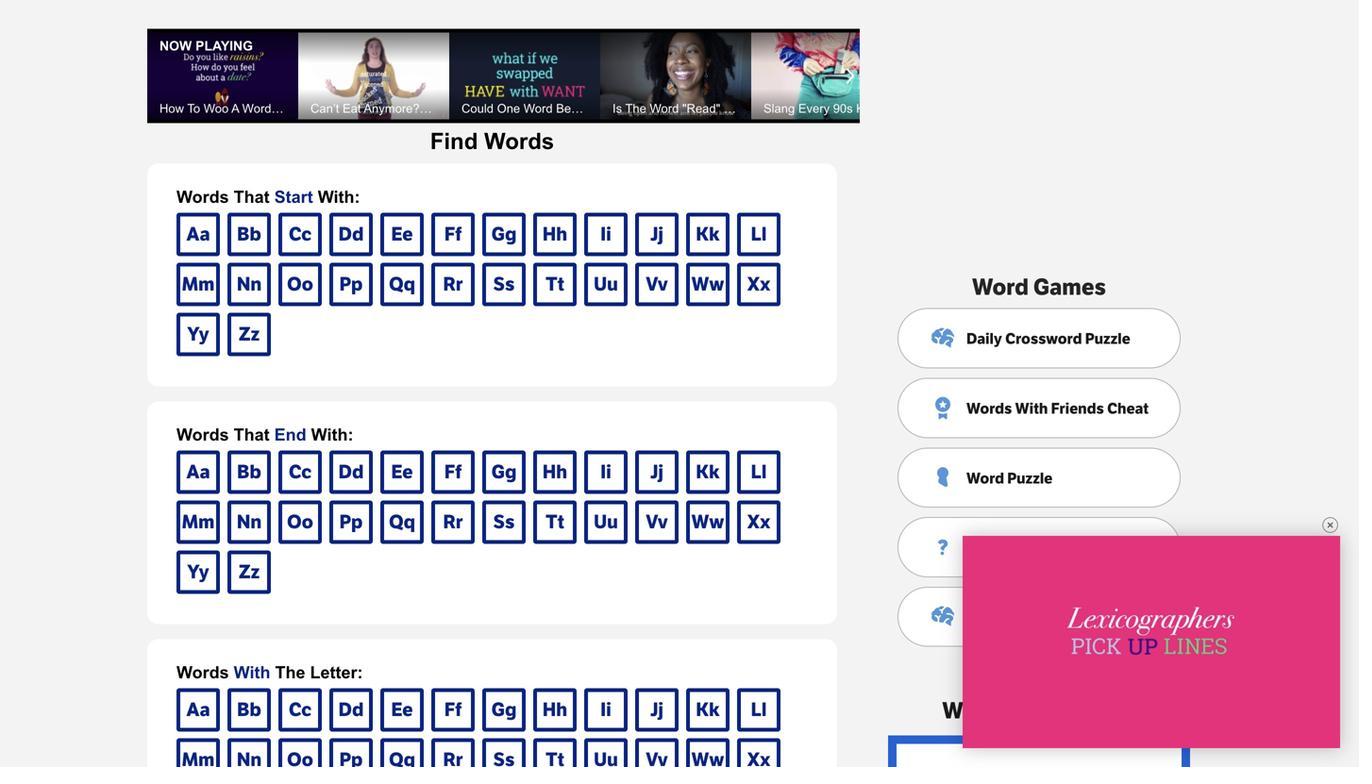 Task type: vqa. For each thing, say whether or not it's contained in the screenshot.
second "Rr" link from the top
yes



Task type: locate. For each thing, give the bounding box(es) containing it.
nn down words that end with: at the bottom of the page
[[237, 511, 262, 534]]

jj link for words with the letter:
[[635, 689, 679, 732]]

aa link down 'words with the letter:'
[[177, 689, 220, 732]]

2 aa from the top
[[186, 461, 210, 484]]

2 pp from the top
[[340, 511, 363, 534]]

dd down letter:
[[339, 699, 364, 722]]

puzzle
[[1085, 330, 1131, 349], [1008, 469, 1053, 488]]

ee
[[391, 223, 413, 246], [391, 461, 413, 484], [391, 699, 413, 722]]

1 vertical spatial ii
[[601, 461, 612, 484]]

2 that from the top
[[234, 425, 270, 445]]

dd link down words that start with:
[[329, 213, 373, 256]]

mm link for words that end with:
[[177, 501, 220, 544]]

1 xx link from the top
[[737, 263, 781, 306]]

2 ll from the top
[[751, 461, 767, 484]]

1 vertical spatial uu link
[[584, 501, 628, 544]]

3 hh from the top
[[543, 699, 567, 722]]

2 uu from the top
[[594, 511, 618, 534]]

aa link for words that end with:
[[177, 451, 220, 494]]

2 vertical spatial aa link
[[177, 689, 220, 732]]

1 yy from the top
[[187, 323, 209, 346]]

kk link for words with the letter:
[[686, 689, 730, 732]]

ww link
[[686, 263, 730, 306], [686, 501, 730, 544]]

2 gg from the top
[[492, 461, 517, 484]]

1 vertical spatial bb
[[237, 461, 261, 484]]

2 vertical spatial dd
[[339, 699, 364, 722]]

1 vertical spatial hh
[[543, 461, 567, 484]]

oo link
[[279, 263, 322, 306], [279, 501, 322, 544]]

word
[[972, 274, 1029, 301], [967, 469, 1005, 488], [943, 698, 1010, 725]]

2 ss link from the top
[[482, 501, 526, 544]]

1 nn from the top
[[237, 273, 262, 296]]

ii link
[[584, 213, 628, 256], [584, 451, 628, 494], [584, 689, 628, 732]]

2 bb from the top
[[237, 461, 261, 484]]

2 vertical spatial jj
[[650, 699, 664, 722]]

2 tt from the top
[[546, 511, 564, 534]]

uu for words that end with:
[[594, 511, 618, 534]]

kk for words with the letter:
[[696, 699, 720, 722]]

3 ee from the top
[[391, 699, 413, 722]]

zz
[[239, 323, 260, 346], [239, 561, 260, 584]]

qq for words that end with:
[[389, 511, 415, 534]]

dd down words that end with: at the bottom of the page
[[339, 461, 364, 484]]

bb
[[237, 223, 261, 246], [237, 461, 261, 484], [237, 699, 261, 722]]

2 tt link from the top
[[533, 501, 577, 544]]

3 gg from the top
[[492, 699, 517, 722]]

2 ee link from the top
[[380, 451, 424, 494]]

2 vertical spatial cc
[[289, 699, 312, 722]]

cc link down end
[[279, 451, 322, 494]]

1 kk from the top
[[696, 223, 720, 246]]

nn for start
[[237, 273, 262, 296]]

0 vertical spatial nn
[[237, 273, 262, 296]]

pp
[[340, 273, 363, 296], [340, 511, 363, 534]]

word left of
[[943, 698, 1010, 725]]

uu link for words that end with:
[[584, 501, 628, 544]]

1 vv link from the top
[[635, 263, 679, 306]]

3 kk link from the top
[[686, 689, 730, 732]]

hh for words that start with:
[[543, 223, 567, 246]]

1 uu link from the top
[[584, 263, 628, 306]]

1 that from the top
[[234, 187, 270, 207]]

aa down words that end with: at the bottom of the page
[[186, 461, 210, 484]]

with: for words that start with:
[[318, 187, 360, 207]]

1 cc from the top
[[289, 223, 312, 246]]

1 nn link from the top
[[228, 263, 271, 306]]

3 bb from the top
[[237, 699, 261, 722]]

0 vertical spatial vv
[[646, 273, 668, 296]]

aa for words that start with:
[[186, 223, 210, 246]]

dd
[[339, 223, 364, 246], [339, 461, 364, 484], [339, 699, 364, 722]]

2 nn from the top
[[237, 511, 262, 534]]

0 vertical spatial with:
[[318, 187, 360, 207]]

0 vertical spatial qq
[[389, 273, 415, 296]]

nn
[[237, 273, 262, 296], [237, 511, 262, 534]]

1 xx from the top
[[747, 273, 771, 296]]

cc down end
[[289, 461, 312, 484]]

2 vertical spatial gg link
[[482, 689, 526, 732]]

2 vertical spatial word
[[943, 698, 1010, 725]]

rr for words that start with:
[[443, 273, 463, 296]]

cc for start
[[289, 223, 312, 246]]

1 ww link from the top
[[686, 263, 730, 306]]

2 hh from the top
[[543, 461, 567, 484]]

ff link
[[431, 213, 475, 256], [431, 451, 475, 494], [431, 689, 475, 732]]

aa link
[[177, 213, 220, 256], [177, 451, 220, 494], [177, 689, 220, 732]]

oo down start at the top
[[287, 273, 313, 296]]

3 ee link from the top
[[380, 689, 424, 732]]

0 vertical spatial qq link
[[380, 263, 424, 306]]

2 uu link from the top
[[584, 501, 628, 544]]

2 vertical spatial gg
[[492, 699, 517, 722]]

puzzle down with
[[1008, 469, 1053, 488]]

aa for words with the letter:
[[186, 699, 210, 722]]

1 tt from the top
[[546, 273, 564, 296]]

ii for words that start with:
[[601, 223, 612, 246]]

mm link
[[177, 263, 220, 306], [177, 501, 220, 544]]

2 vertical spatial kk
[[696, 699, 720, 722]]

zz link
[[228, 313, 271, 356], [228, 551, 271, 594]]

rr
[[443, 273, 463, 296], [443, 511, 463, 534]]

aa down words that start with:
[[186, 223, 210, 246]]

word games
[[972, 274, 1107, 301]]

0 vertical spatial gg
[[492, 223, 517, 246]]

1 aa link from the top
[[177, 213, 220, 256]]

oo link for end
[[279, 501, 322, 544]]

ss link for words that end with:
[[482, 501, 526, 544]]

0 vertical spatial ss link
[[482, 263, 526, 306]]

1 jj from the top
[[650, 223, 664, 246]]

2 xx from the top
[[747, 511, 771, 534]]

vv for words that end with:
[[646, 511, 668, 534]]

nn link down words that end with: at the bottom of the page
[[228, 501, 271, 544]]

1 pp link from the top
[[329, 263, 373, 306]]

pp link
[[329, 263, 373, 306], [329, 501, 373, 544]]

1 vertical spatial ss link
[[482, 501, 526, 544]]

oo
[[287, 273, 313, 296], [287, 511, 313, 534]]

bb down words that end with: at the bottom of the page
[[237, 461, 261, 484]]

1 vertical spatial gg
[[492, 461, 517, 484]]

1 mm link from the top
[[177, 263, 220, 306]]

2 dd link from the top
[[329, 451, 373, 494]]

jj for words that start with:
[[650, 223, 664, 246]]

1 ff from the top
[[445, 223, 462, 246]]

cc down start at the top
[[289, 223, 312, 246]]

0 vertical spatial bb
[[237, 223, 261, 246]]

ss
[[493, 273, 515, 296], [493, 511, 515, 534]]

uu link
[[584, 263, 628, 306], [584, 501, 628, 544]]

1 yy link from the top
[[177, 313, 220, 356]]

2 mm from the top
[[182, 511, 215, 534]]

oo link for start
[[279, 263, 322, 306]]

0 vertical spatial dd
[[339, 223, 364, 246]]

1 vertical spatial ll
[[751, 461, 767, 484]]

cc for the
[[289, 699, 312, 722]]

xx link
[[737, 263, 781, 306], [737, 501, 781, 544]]

the
[[275, 663, 305, 683], [1048, 698, 1090, 725]]

2 jj from the top
[[650, 461, 664, 484]]

1 vertical spatial oo link
[[279, 501, 322, 544]]

1 ee link from the top
[[380, 213, 424, 256]]

words for start
[[177, 187, 229, 207]]

2 vertical spatial jj link
[[635, 689, 679, 732]]

2 kk link from the top
[[686, 451, 730, 494]]

nn link for start
[[228, 263, 271, 306]]

cc link down 'words with the letter:'
[[279, 689, 322, 732]]

ll link
[[737, 213, 781, 256], [737, 451, 781, 494], [737, 689, 781, 732]]

2 vertical spatial hh link
[[533, 689, 577, 732]]

1 vertical spatial rr
[[443, 511, 463, 534]]

1 vertical spatial ee
[[391, 461, 413, 484]]

kk link for words that end with:
[[686, 451, 730, 494]]

1 dd link from the top
[[329, 213, 373, 256]]

0 vertical spatial ll link
[[737, 213, 781, 256]]

3 jj link from the top
[[635, 689, 679, 732]]

0 vertical spatial oo
[[287, 273, 313, 296]]

ee for words that end with:
[[391, 461, 413, 484]]

1 vertical spatial mm link
[[177, 501, 220, 544]]

uu
[[594, 273, 618, 296], [594, 511, 618, 534]]

word down words with friends cheat link
[[967, 469, 1005, 488]]

1 vertical spatial xx
[[747, 511, 771, 534]]

aa link down words that end with: at the bottom of the page
[[177, 451, 220, 494]]

1 ii link from the top
[[584, 213, 628, 256]]

hh for words with the letter:
[[543, 699, 567, 722]]

with: right start at the top
[[318, 187, 360, 207]]

0 vertical spatial jj link
[[635, 213, 679, 256]]

rr link for words that end with:
[[431, 501, 475, 544]]

1 qq link from the top
[[380, 263, 424, 306]]

bb link
[[228, 213, 271, 256], [228, 451, 271, 494], [228, 689, 271, 732]]

hh link for words that start with:
[[533, 213, 577, 256]]

oo link down start at the top
[[279, 263, 322, 306]]

3 aa from the top
[[186, 699, 210, 722]]

2 vertical spatial ee
[[391, 699, 413, 722]]

1 vertical spatial aa link
[[177, 451, 220, 494]]

yy link
[[177, 313, 220, 356], [177, 551, 220, 594]]

aa link down words that start with:
[[177, 213, 220, 256]]

letter:
[[310, 663, 363, 683]]

hh for words that end with:
[[543, 461, 567, 484]]

3 ff from the top
[[445, 699, 462, 722]]

1 gg from the top
[[492, 223, 517, 246]]

bb down words that start with:
[[237, 223, 261, 246]]

dd link
[[329, 213, 373, 256], [329, 451, 373, 494], [329, 689, 373, 732]]

2 ii from the top
[[601, 461, 612, 484]]

rr link
[[431, 263, 475, 306], [431, 501, 475, 544]]

0 vertical spatial the
[[275, 663, 305, 683]]

pp link for words that start with:
[[329, 263, 373, 306]]

ee for words with the letter:
[[391, 699, 413, 722]]

1 gg link from the top
[[482, 213, 526, 256]]

1 tt link from the top
[[533, 263, 577, 306]]

2 ww from the top
[[692, 511, 724, 534]]

gg link for words that end with:
[[482, 451, 526, 494]]

zz for end
[[239, 561, 260, 584]]

1 vertical spatial nn link
[[228, 501, 271, 544]]

1 vertical spatial cc
[[289, 461, 312, 484]]

3 bb link from the top
[[228, 689, 271, 732]]

2 pp link from the top
[[329, 501, 373, 544]]

0 vertical spatial tt
[[546, 273, 564, 296]]

bb link down with
[[228, 689, 271, 732]]

2 cc from the top
[[289, 461, 312, 484]]

1 vertical spatial aa
[[186, 461, 210, 484]]

1 vertical spatial kk
[[696, 461, 720, 484]]

gg
[[492, 223, 517, 246], [492, 461, 517, 484], [492, 699, 517, 722]]

hh link
[[533, 213, 577, 256], [533, 451, 577, 494], [533, 689, 577, 732]]

uu link for words that start with:
[[584, 263, 628, 306]]

yy
[[187, 323, 209, 346], [187, 561, 209, 584]]

1 horizontal spatial the
[[1048, 698, 1090, 725]]

1 vertical spatial ff
[[445, 461, 462, 484]]

1 vertical spatial xx link
[[737, 501, 781, 544]]

ss for words that start with:
[[493, 273, 515, 296]]

1 mm from the top
[[182, 273, 215, 296]]

kk link
[[686, 213, 730, 256], [686, 451, 730, 494], [686, 689, 730, 732]]

that left end
[[234, 425, 270, 445]]

1 qq from the top
[[389, 273, 415, 296]]

dd down words that start with:
[[339, 223, 364, 246]]

1 vertical spatial tt link
[[533, 501, 577, 544]]

0 vertical spatial xx
[[747, 273, 771, 296]]

ee for words that start with:
[[391, 223, 413, 246]]

3 aa link from the top
[[177, 689, 220, 732]]

0 vertical spatial nn link
[[228, 263, 271, 306]]

2 vertical spatial bb link
[[228, 689, 271, 732]]

1 vertical spatial ii link
[[584, 451, 628, 494]]

1 vertical spatial qq link
[[380, 501, 424, 544]]

ll
[[751, 223, 767, 246], [751, 461, 767, 484], [751, 699, 767, 722]]

playing
[[196, 39, 253, 53]]

2 vertical spatial ii link
[[584, 689, 628, 732]]

vv link for words that end with:
[[635, 501, 679, 544]]

vv link
[[635, 263, 679, 306], [635, 501, 679, 544]]

1 vertical spatial uu
[[594, 511, 618, 534]]

1 dd from the top
[[339, 223, 364, 246]]

tt
[[546, 273, 564, 296], [546, 511, 564, 534]]

2 ss from the top
[[493, 511, 515, 534]]

vv link for words that start with:
[[635, 263, 679, 306]]

gg link
[[482, 213, 526, 256], [482, 451, 526, 494], [482, 689, 526, 732]]

1 vertical spatial nn
[[237, 511, 262, 534]]

gg for words with the letter:
[[492, 699, 517, 722]]

ww for words that start with:
[[692, 273, 724, 296]]

words inside words with friends cheat link
[[967, 400, 1012, 418]]

nn down words that start with:
[[237, 273, 262, 296]]

ww link for words that end with:
[[686, 501, 730, 544]]

puzzle right crossword
[[1085, 330, 1131, 349]]

0 vertical spatial kk link
[[686, 213, 730, 256]]

ii
[[601, 223, 612, 246], [601, 461, 612, 484], [601, 699, 612, 722]]

cc link
[[279, 213, 322, 256], [279, 451, 322, 494], [279, 689, 322, 732]]

2 rr from the top
[[443, 511, 463, 534]]

1 ll from the top
[[751, 223, 767, 246]]

cc down 'words with the letter:'
[[289, 699, 312, 722]]

1 bb link from the top
[[228, 213, 271, 256]]

cc
[[289, 223, 312, 246], [289, 461, 312, 484], [289, 699, 312, 722]]

ss for words that end with:
[[493, 511, 515, 534]]

1 cc link from the top
[[279, 213, 322, 256]]

0 vertical spatial kk
[[696, 223, 720, 246]]

with:
[[318, 187, 360, 207], [311, 425, 354, 445]]

words
[[484, 129, 554, 154], [177, 187, 229, 207], [967, 400, 1012, 418], [177, 425, 229, 445], [177, 663, 229, 683]]

hh
[[543, 223, 567, 246], [543, 461, 567, 484], [543, 699, 567, 722]]

1 zz from the top
[[239, 323, 260, 346]]

1 ss from the top
[[493, 273, 515, 296]]

bb down with
[[237, 699, 261, 722]]

1 ss link from the top
[[482, 263, 526, 306]]

2 oo link from the top
[[279, 501, 322, 544]]

ll for words that end with:
[[751, 461, 767, 484]]

2 dd from the top
[[339, 461, 364, 484]]

2 vertical spatial dd link
[[329, 689, 373, 732]]

0 vertical spatial ii link
[[584, 213, 628, 256]]

2 ll link from the top
[[737, 451, 781, 494]]

0 vertical spatial xx link
[[737, 263, 781, 306]]

2 aa link from the top
[[177, 451, 220, 494]]

kk
[[696, 223, 720, 246], [696, 461, 720, 484], [696, 699, 720, 722]]

0 vertical spatial mm link
[[177, 263, 220, 306]]

that left start at the top
[[234, 187, 270, 207]]

qq
[[389, 273, 415, 296], [389, 511, 415, 534]]

1 vertical spatial dd link
[[329, 451, 373, 494]]

dd link down letter:
[[329, 689, 373, 732]]

dd link for words that start with:
[[329, 213, 373, 256]]

friends
[[1051, 400, 1104, 418]]

words for with
[[177, 663, 229, 683]]

0 vertical spatial ff
[[445, 223, 462, 246]]

1 horizontal spatial puzzle
[[1085, 330, 1131, 349]]

mm
[[182, 273, 215, 296], [182, 511, 215, 534]]

2 gg link from the top
[[482, 451, 526, 494]]

ee link for words that end with:
[[380, 451, 424, 494]]

2 vertical spatial hh
[[543, 699, 567, 722]]

2 ii link from the top
[[584, 451, 628, 494]]

with: right end
[[311, 425, 354, 445]]

0 vertical spatial word
[[972, 274, 1029, 301]]

qq link for words that start with:
[[380, 263, 424, 306]]

0 vertical spatial rr
[[443, 273, 463, 296]]

1 vertical spatial pp link
[[329, 501, 373, 544]]

2 vertical spatial ff link
[[431, 689, 475, 732]]

that
[[234, 187, 270, 207], [234, 425, 270, 445]]

1 vertical spatial dd
[[339, 461, 364, 484]]

2 bb link from the top
[[228, 451, 271, 494]]

nn link down words that start with:
[[228, 263, 271, 306]]

jj link
[[635, 213, 679, 256], [635, 451, 679, 494], [635, 689, 679, 732]]

2 vertical spatial cc link
[[279, 689, 322, 732]]

1 oo from the top
[[287, 273, 313, 296]]

dd link down words that end with: at the bottom of the page
[[329, 451, 373, 494]]

1 hh from the top
[[543, 223, 567, 246]]

oo link down end
[[279, 501, 322, 544]]

aa
[[186, 223, 210, 246], [186, 461, 210, 484], [186, 699, 210, 722]]

0 vertical spatial hh link
[[533, 213, 577, 256]]

zz link for end
[[228, 551, 271, 594]]

qq link for words that end with:
[[380, 501, 424, 544]]

ss link
[[482, 263, 526, 306], [482, 501, 526, 544]]

3 ii from the top
[[601, 699, 612, 722]]

2 kk from the top
[[696, 461, 720, 484]]

kk for words that start with:
[[696, 223, 720, 246]]

1 ww from the top
[[692, 273, 724, 296]]

tt link
[[533, 263, 577, 306], [533, 501, 577, 544]]

gg for words that start with:
[[492, 223, 517, 246]]

1 vertical spatial vv
[[646, 511, 668, 534]]

mm for words that start with:
[[182, 273, 215, 296]]

1 ff link from the top
[[431, 213, 475, 256]]

0 vertical spatial that
[[234, 187, 270, 207]]

1 aa from the top
[[186, 223, 210, 246]]

0 vertical spatial ss
[[493, 273, 515, 296]]

1 vertical spatial with:
[[311, 425, 354, 445]]

vv
[[646, 273, 668, 296], [646, 511, 668, 534]]

2 jj link from the top
[[635, 451, 679, 494]]

1 vertical spatial qq
[[389, 511, 415, 534]]

2 ff link from the top
[[431, 451, 475, 494]]

2 ff from the top
[[445, 461, 462, 484]]

aa link for words that start with:
[[177, 213, 220, 256]]

oo for end
[[287, 511, 313, 534]]

3 gg link from the top
[[482, 689, 526, 732]]

2 vv from the top
[[646, 511, 668, 534]]

0 vertical spatial zz
[[239, 323, 260, 346]]

bb link for start
[[228, 213, 271, 256]]

ii for words with the letter:
[[601, 699, 612, 722]]

1 kk link from the top
[[686, 213, 730, 256]]

3 ll link from the top
[[737, 689, 781, 732]]

bb link down words that start with:
[[228, 213, 271, 256]]

nn link
[[228, 263, 271, 306], [228, 501, 271, 544]]

ww
[[692, 273, 724, 296], [692, 511, 724, 534]]

3 jj from the top
[[650, 699, 664, 722]]

2 ww link from the top
[[686, 501, 730, 544]]

2 oo from the top
[[287, 511, 313, 534]]

tt for words that end with:
[[546, 511, 564, 534]]

1 vertical spatial pp
[[340, 511, 363, 534]]

1 vertical spatial rr link
[[431, 501, 475, 544]]

1 vertical spatial yy
[[187, 561, 209, 584]]

1 vertical spatial bb link
[[228, 451, 271, 494]]

dd for words with the letter:
[[339, 699, 364, 722]]

3 ff link from the top
[[431, 689, 475, 732]]

the right with
[[275, 663, 305, 683]]

1 vertical spatial oo
[[287, 511, 313, 534]]

1 vertical spatial ff link
[[431, 451, 475, 494]]

0 vertical spatial cc link
[[279, 213, 322, 256]]

ll for words with the letter:
[[751, 699, 767, 722]]

ff
[[445, 223, 462, 246], [445, 461, 462, 484], [445, 699, 462, 722]]

0 vertical spatial jj
[[650, 223, 664, 246]]

2 ee from the top
[[391, 461, 413, 484]]

2 vertical spatial ll
[[751, 699, 767, 722]]

0 horizontal spatial puzzle
[[1008, 469, 1053, 488]]

1 vertical spatial vv link
[[635, 501, 679, 544]]

1 vertical spatial zz
[[239, 561, 260, 584]]

end
[[274, 425, 307, 445]]

ee link
[[380, 213, 424, 256], [380, 451, 424, 494], [380, 689, 424, 732]]

jj
[[650, 223, 664, 246], [650, 461, 664, 484], [650, 699, 664, 722]]

ff for words that start with:
[[445, 223, 462, 246]]

hh link for words with the letter:
[[533, 689, 577, 732]]

1 pp from the top
[[340, 273, 363, 296]]

the for day
[[1048, 698, 1090, 725]]

1 vertical spatial mm
[[182, 511, 215, 534]]

1 vertical spatial word
[[967, 469, 1005, 488]]

aa down 'words with the letter:'
[[186, 699, 210, 722]]

pp for words that end with:
[[340, 511, 363, 534]]

jj for words with the letter:
[[650, 699, 664, 722]]

word up daily
[[972, 274, 1029, 301]]

the right of
[[1048, 698, 1090, 725]]

0 vertical spatial uu link
[[584, 263, 628, 306]]

qq link
[[380, 263, 424, 306], [380, 501, 424, 544]]

0 vertical spatial mm
[[182, 273, 215, 296]]

0 vertical spatial ll
[[751, 223, 767, 246]]

1 vertical spatial ww link
[[686, 501, 730, 544]]

xx
[[747, 273, 771, 296], [747, 511, 771, 534]]

2 mm link from the top
[[177, 501, 220, 544]]

1 vertical spatial ss
[[493, 511, 515, 534]]

cc link down start at the top
[[279, 213, 322, 256]]

3 cc link from the top
[[279, 689, 322, 732]]

cheat
[[1108, 400, 1149, 418]]

bb link down words that end with: at the bottom of the page
[[228, 451, 271, 494]]

oo down end
[[287, 511, 313, 534]]

1 vertical spatial ll link
[[737, 451, 781, 494]]

bb for end
[[237, 461, 261, 484]]

tt for words that start with:
[[546, 273, 564, 296]]

0 vertical spatial tt link
[[533, 263, 577, 306]]

2 vertical spatial bb
[[237, 699, 261, 722]]

jj for words that end with:
[[650, 461, 664, 484]]

1 vv from the top
[[646, 273, 668, 296]]



Task type: describe. For each thing, give the bounding box(es) containing it.
ii link for words that start with:
[[584, 213, 628, 256]]

ff link for words that end with:
[[431, 451, 475, 494]]

ll link for words that end with:
[[737, 451, 781, 494]]

dd link for words that end with:
[[329, 451, 373, 494]]

nn for end
[[237, 511, 262, 534]]

bb link for with
[[228, 689, 271, 732]]

ww for words that end with:
[[692, 511, 724, 534]]

yy for words that start with:
[[187, 323, 209, 346]]

ss link for words that start with:
[[482, 263, 526, 306]]

ii for words that end with:
[[601, 461, 612, 484]]

words for end
[[177, 425, 229, 445]]

the for letter:
[[275, 663, 305, 683]]

xx link for words that end with:
[[737, 501, 781, 544]]

zz for start
[[239, 323, 260, 346]]

pp link for words that end with:
[[329, 501, 373, 544]]

ff for words that end with:
[[445, 461, 462, 484]]

gg link for words with the letter:
[[482, 689, 526, 732]]

mm for words that end with:
[[182, 511, 215, 534]]

bb for with
[[237, 699, 261, 722]]

oo for start
[[287, 273, 313, 296]]

tt link for words that start with:
[[533, 263, 577, 306]]

qq for words that start with:
[[389, 273, 415, 296]]

cc link for start
[[279, 213, 322, 256]]

word puzzle
[[967, 469, 1053, 488]]

games
[[1034, 274, 1107, 301]]

start
[[274, 187, 313, 207]]

words that end with:
[[177, 425, 354, 445]]

daily crossword puzzle link
[[898, 308, 1181, 369]]

cc for end
[[289, 461, 312, 484]]

word for word games
[[972, 274, 1029, 301]]

ff for words with the letter:
[[445, 699, 462, 722]]

with
[[234, 663, 270, 683]]

vv for words that start with:
[[646, 273, 668, 296]]

ff link for words with the letter:
[[431, 689, 475, 732]]

that for start
[[234, 187, 270, 207]]

dd link for words with the letter:
[[329, 689, 373, 732]]

words with friends cheat
[[967, 400, 1149, 418]]

word of the day
[[943, 698, 1136, 725]]

with
[[1016, 400, 1048, 418]]

ll link for words with the letter:
[[737, 689, 781, 732]]

aa for words that end with:
[[186, 461, 210, 484]]

aa link for words with the letter:
[[177, 689, 220, 732]]

words with friends cheat link
[[898, 378, 1181, 438]]

gg for words that end with:
[[492, 461, 517, 484]]

ll link for words that start with:
[[737, 213, 781, 256]]

cc link for the
[[279, 689, 322, 732]]

0 vertical spatial puzzle
[[1085, 330, 1131, 349]]

bb for start
[[237, 223, 261, 246]]

day
[[1094, 698, 1136, 725]]

word for word of the day
[[943, 698, 1010, 725]]

of
[[1014, 698, 1044, 725]]

mm link for words that start with:
[[177, 263, 220, 306]]

uu for words that start with:
[[594, 273, 618, 296]]

crossword
[[1006, 330, 1082, 349]]

word puzzle link
[[898, 448, 1181, 508]]

1 vertical spatial puzzle
[[1008, 469, 1053, 488]]

ee link for words with the letter:
[[380, 689, 424, 732]]

bb link for end
[[228, 451, 271, 494]]

ff link for words that start with:
[[431, 213, 475, 256]]

that for end
[[234, 425, 270, 445]]

with: for words that end with:
[[311, 425, 354, 445]]

nn link for end
[[228, 501, 271, 544]]

rr for words that end with:
[[443, 511, 463, 534]]

ll for words that start with:
[[751, 223, 767, 246]]

now
[[160, 39, 192, 53]]

words that start with:
[[177, 187, 360, 207]]

xx for words that start with:
[[747, 273, 771, 296]]

dd for words that end with:
[[339, 461, 364, 484]]

now playing
[[160, 39, 253, 53]]

yy link for words that end with:
[[177, 551, 220, 594]]

find words
[[430, 129, 554, 154]]

yy for words that end with:
[[187, 561, 209, 584]]

tt link for words that end with:
[[533, 501, 577, 544]]

zz link for start
[[228, 313, 271, 356]]

ww link for words that start with:
[[686, 263, 730, 306]]

find
[[430, 129, 478, 154]]

daily crossword puzzle
[[967, 330, 1131, 349]]

rr link for words that start with:
[[431, 263, 475, 306]]

xx link for words that start with:
[[737, 263, 781, 306]]

ee link for words that start with:
[[380, 213, 424, 256]]

cc link for end
[[279, 451, 322, 494]]

daily
[[967, 330, 1003, 349]]

yy link for words that start with:
[[177, 313, 220, 356]]

kk for words that end with:
[[696, 461, 720, 484]]

gg link for words that start with:
[[482, 213, 526, 256]]

ii link for words with the letter:
[[584, 689, 628, 732]]

jj link for words that end with:
[[635, 451, 679, 494]]

words with the letter:
[[177, 663, 363, 683]]

hh link for words that end with:
[[533, 451, 577, 494]]



